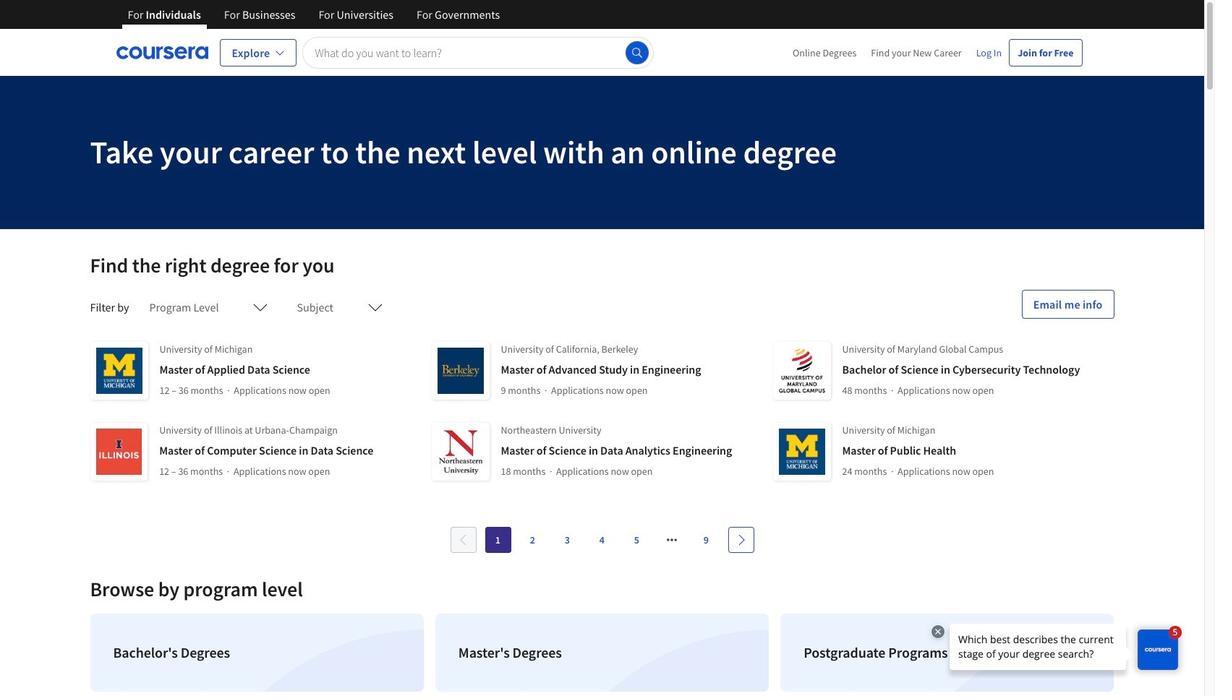 Task type: describe. For each thing, give the bounding box(es) containing it.
1 vertical spatial university of michigan image
[[773, 423, 831, 481]]

northeastern university image
[[432, 423, 490, 481]]

coursera image
[[116, 41, 208, 64]]

go to next page image
[[736, 535, 747, 546]]

university of illinois at urbana-champaign image
[[90, 423, 148, 481]]

0 vertical spatial university of michigan image
[[90, 342, 148, 400]]



Task type: locate. For each thing, give the bounding box(es) containing it.
None search field
[[303, 37, 654, 68]]

university of california, berkeley image
[[432, 342, 490, 400]]

university of michigan image
[[90, 342, 148, 400], [773, 423, 831, 481]]

university of maryland global campus image
[[773, 342, 831, 400]]

0 horizontal spatial university of michigan image
[[90, 342, 148, 400]]

list
[[84, 609, 1121, 697]]

banner navigation
[[116, 0, 512, 40]]

1 horizontal spatial university of michigan image
[[773, 423, 831, 481]]

What do you want to learn? text field
[[303, 37, 654, 68]]



Task type: vqa. For each thing, say whether or not it's contained in the screenshot.
master's The 'With'
no



